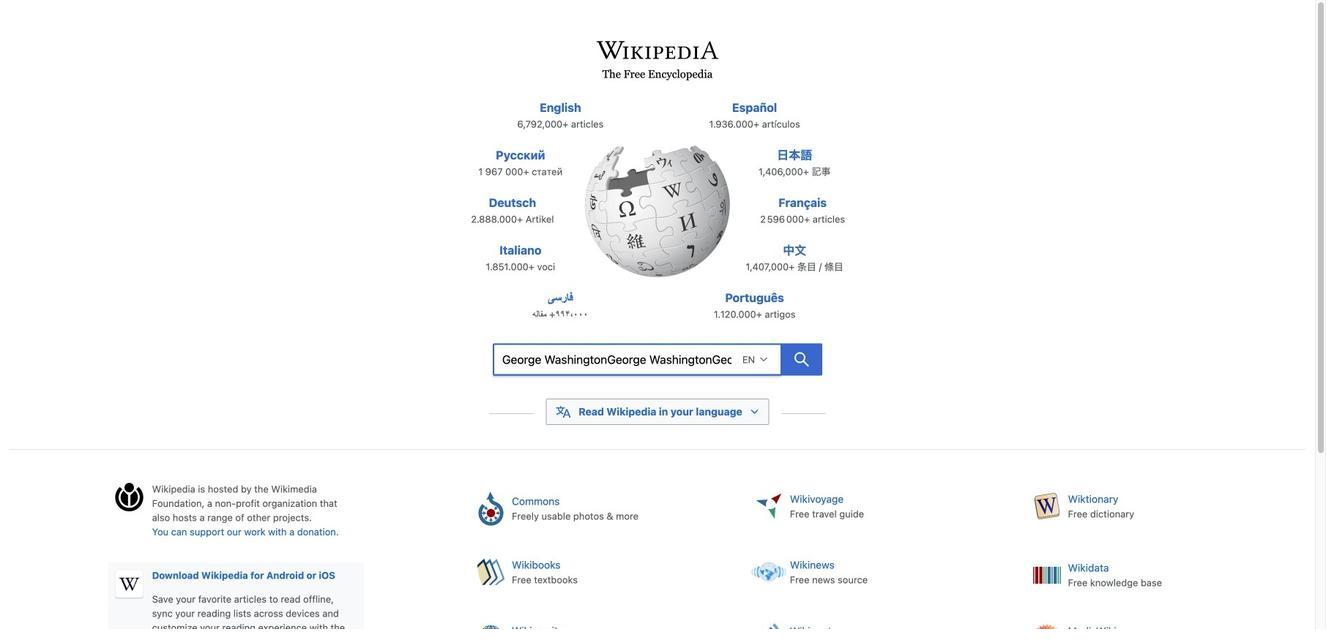 Task type: locate. For each thing, give the bounding box(es) containing it.
top languages element
[[455, 99, 860, 337]]

None search field
[[460, 340, 855, 385], [493, 344, 781, 376], [460, 340, 855, 385], [493, 344, 781, 376]]

other projects element
[[463, 482, 1306, 630]]



